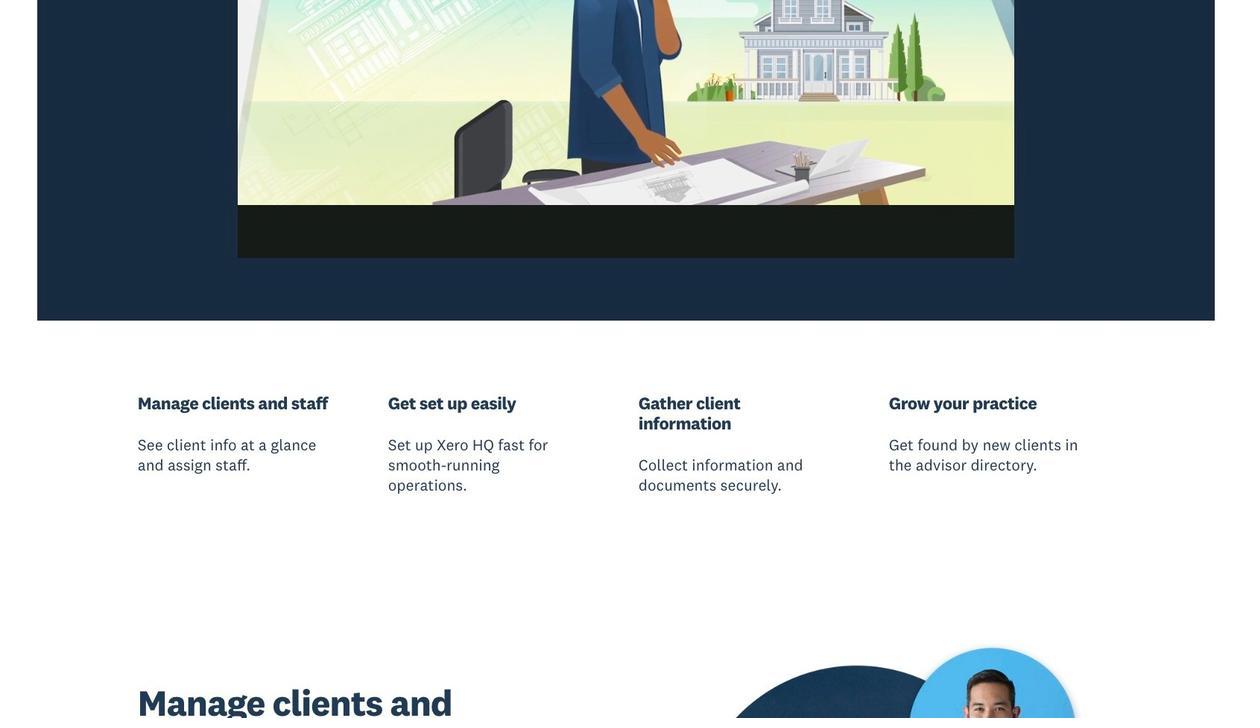 Task type: vqa. For each thing, say whether or not it's contained in the screenshot.
Support for Support
no



Task type: locate. For each thing, give the bounding box(es) containing it.
a list of all an accounting practice's clients displays on a laptop. image
[[639, 631, 1115, 718]]

video player region
[[238, 0, 1015, 258]]



